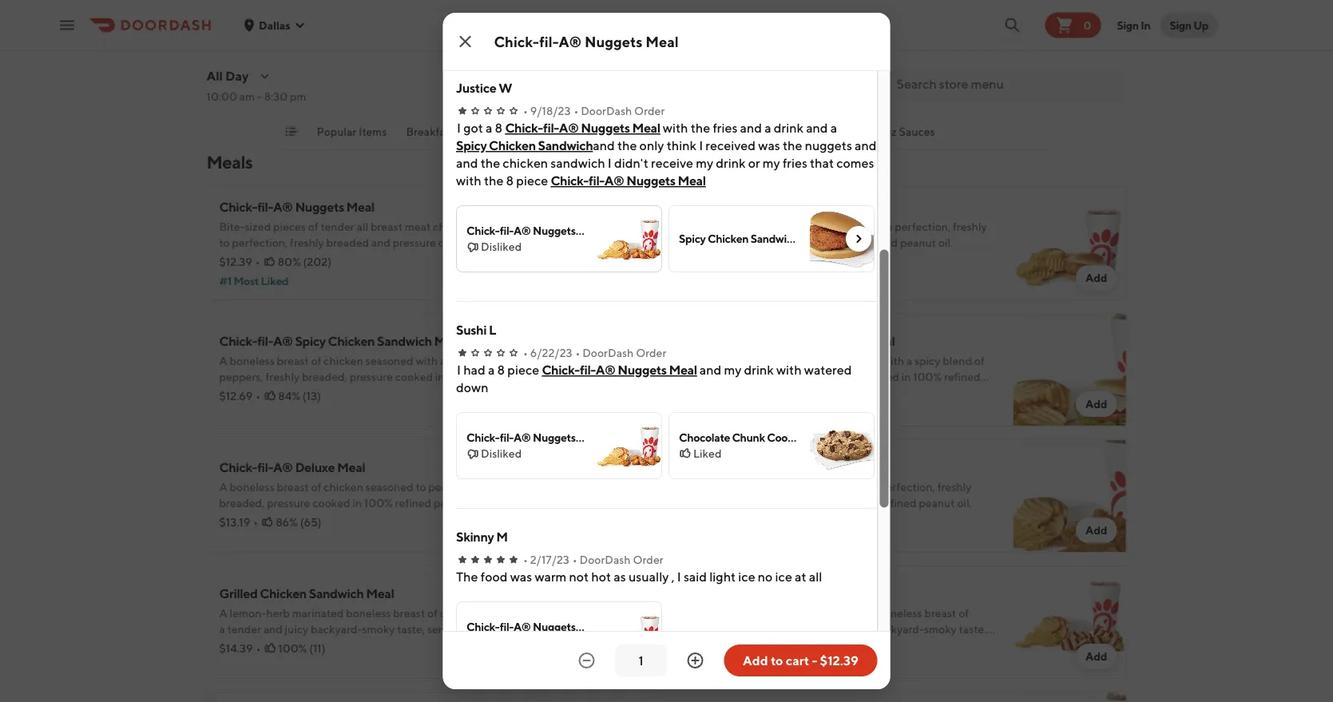 Task type: locate. For each thing, give the bounding box(es) containing it.
of up taste.
[[959, 607, 969, 620]]

0 horizontal spatial 12-
[[420, 252, 435, 265]]

1 horizontal spatial multigrain
[[379, 402, 430, 415]]

chocolate
[[679, 431, 730, 444]]

100%
[[490, 236, 519, 249], [831, 236, 859, 249], [447, 370, 475, 383], [849, 496, 878, 510], [278, 642, 307, 655]]

available
[[313, 252, 360, 265], [686, 639, 733, 652]]

of up (202)
[[308, 220, 318, 233]]

nutritious
[[696, 33, 745, 46]]

meal inside grilled chicken sandwich meal a lemon-herb marinated boneless breast of chicken, grilled for a tender and juicy backyard-smoky taste, served on a toasted multigrain bun with green leaf lettuce and tomato. pairs well with honey roasted bbq sauce.
[[366, 586, 394, 601]]

to up the '$12.39 •'
[[219, 236, 230, 249]]

with inside grilled nuggets meal bite-sized pieces of freshly marinated boneless breast of chicken, grilled for a tender and juicy backyard-smoky taste. available in 8-count or 12-count entrées with choice of dipping sauce.
[[890, 639, 912, 652]]

chick- inside chick-fil-a® nuggets meal spicy chicken sandwich
[[505, 120, 543, 135]]

1 horizontal spatial breaded,
[[686, 236, 731, 249]]

chick-fil-a® nuggets meal down the dill
[[466, 431, 602, 444]]

and inside greek yogurt parfait creamy, organic vanilla bean greek yogurt with fresh berries and your choice of toppings. $6.49
[[219, 49, 238, 62]]

spicy
[[456, 138, 486, 153], [679, 232, 705, 245], [295, 333, 326, 349], [686, 333, 716, 349]]

12- up add to cart - $12.39 at right
[[802, 639, 818, 652]]

chocolate chunk cookie image
[[597, 0, 661, 30], [810, 413, 873, 478]]

refined inside chick-n-strips® meal boneless chicken tenders seasoned to perfection, freshly breaded and pressure cooked in 100% refined peanut oil.
[[880, 496, 917, 510]]

0 horizontal spatial pieces
[[273, 220, 306, 233]]

chicken, inside chick-fil-a® nuggets meal bite-sized pieces of tender all breast meat chicken, seasoned to perfection, freshly breaded and pressure cooked in 100% refined peanut oil. available in 8-count, 12-count, or 30-count entrées with choice of dipping sauce.
[[433, 220, 475, 233]]

greek
[[219, 12, 254, 28], [366, 33, 397, 46]]

1 vertical spatial for
[[765, 623, 779, 636]]

a® inside chick-fil-a® nuggets meal bite-sized pieces of tender all breast meat chicken, seasoned to perfection, freshly breaded and pressure cooked in 100% refined peanut oil. available in 8-count, 12-count, or 30-count entrées with choice of dipping sauce.
[[273, 199, 293, 214]]

0 horizontal spatial smoky
[[362, 623, 395, 636]]

choice inside grilled nuggets meal bite-sized pieces of freshly marinated boneless breast of chicken, grilled for a tender and juicy backyard-smoky taste. available in 8-count or 12-count entrées with choice of dipping sauce.
[[915, 639, 948, 652]]

spicy inside chick-fil-a® nuggets meal spicy chicken sandwich
[[456, 138, 486, 153]]

bean
[[338, 33, 364, 46]]

on
[[330, 386, 343, 399], [355, 402, 368, 415], [464, 623, 477, 636]]

bun inside grilled chicken sandwich meal a lemon-herb marinated boneless breast of chicken, grilled for a tender and juicy backyard-smoky taste, served on a toasted multigrain bun with green leaf lettuce and tomato. pairs well with honey roasted bbq sauce.
[[273, 639, 293, 652]]

• right $12.69 in the left bottom of the page
[[256, 389, 261, 403]]

sandwich inside chick-fil-a® spicy chicken sandwich meal a boneless breast of chicken seasoned with a spicy blend of peppers, freshly breaded, pressure cooked in 100% refined peanut oil and served on a toasted, buttered bun with dill pickle chips. also available on a multigrain bun.
[[377, 333, 432, 349]]

sauce. down meat at the left of the page
[[374, 268, 406, 281]]

yogurt
[[256, 12, 294, 28]]

deluxe
[[825, 333, 865, 349], [295, 460, 335, 475]]

1 vertical spatial disliked
[[480, 447, 521, 460]]

of right blend on the left bottom of page
[[508, 354, 518, 367]]

sauces
[[899, 125, 935, 138]]

sushi l
[[456, 322, 496, 337]]

1 vertical spatial bun
[[273, 639, 293, 652]]

green
[[686, 49, 715, 62], [320, 639, 349, 652]]

boneless inside chick-fil-a® spicy chicken sandwich meal a boneless breast of chicken seasoned with a spicy blend of peppers, freshly breaded, pressure cooked in 100% refined peanut oil and served on a toasted, buttered bun with dill pickle chips. also available on a multigrain bun.
[[230, 354, 275, 367]]

salads
[[700, 125, 733, 138]]

1 vertical spatial or
[[790, 639, 800, 652]]

breaded, inside chick-fil-a® spicy chicken sandwich meal a boneless breast of chicken seasoned with a spicy blend of peppers, freshly breaded, pressure cooked in 100% refined peanut oil and served on a toasted, buttered bun with dill pickle chips. also available on a multigrain bun.
[[302, 370, 347, 383]]

to inside chick-fil-a® nuggets meal bite-sized pieces of tender all breast meat chicken, seasoned to perfection, freshly breaded and pressure cooked in 100% refined peanut oil. available in 8-count, 12-count, or 30-count entrées with choice of dipping sauce.
[[219, 236, 230, 249]]

chicken for spicy chicken sandwich deluxe meal
[[719, 333, 765, 349]]

chick- up $13.19 •
[[219, 460, 257, 475]]

1 vertical spatial available
[[686, 639, 733, 652]]

cooked
[[438, 236, 476, 249], [779, 236, 817, 249], [395, 370, 433, 383], [798, 496, 835, 510]]

chick-n-strips® meal image
[[1013, 439, 1127, 553]]

0 vertical spatial pieces
[[894, 33, 927, 46]]

2 vertical spatial oil.
[[957, 496, 972, 510]]

chicken, right meat at the left of the page
[[433, 220, 475, 233]]

beverages
[[627, 125, 681, 138]]

sauce. down leaf
[[351, 655, 383, 668]]

0 vertical spatial 8-
[[374, 252, 386, 265]]

8oz sauces
[[878, 125, 935, 138]]

0 horizontal spatial liked
[[261, 274, 288, 288]]

treats button
[[752, 124, 783, 149]]

sign up link
[[1160, 12, 1218, 38]]

1 smoky from the left
[[362, 623, 395, 636]]

cooked inside chick-n-strips® meal boneless chicken tenders seasoned to perfection, freshly breaded and pressure cooked in 100% refined peanut oil.
[[798, 496, 835, 510]]

to
[[882, 220, 893, 233], [219, 236, 230, 249], [867, 480, 877, 494], [771, 653, 783, 668]]

chick- up boneless
[[686, 460, 724, 475]]

12- inside grilled nuggets meal bite-sized pieces of freshly marinated boneless breast of chicken, grilled for a tender and juicy backyard-smoky taste. available in 8-count or 12-count entrées with choice of dipping sauce.
[[802, 639, 818, 652]]

pieces up add to cart - $12.39 at right
[[740, 607, 772, 620]]

1 horizontal spatial served
[[427, 623, 461, 636]]

meal inside grilled nuggets meal bite-sized pieces of freshly marinated boneless breast of chicken, grilled for a tender and juicy backyard-smoky taste. available in 8-count or 12-count entrées with choice of dipping sauce.
[[778, 586, 806, 601]]

sign in
[[1117, 18, 1150, 32]]

meals inside button
[[829, 125, 859, 138]]

fruit
[[686, 12, 713, 28]]

juicy up 100% (11)
[[285, 623, 308, 636]]

bun up "bun."
[[444, 386, 463, 399]]

in
[[478, 236, 488, 249], [819, 236, 828, 249], [362, 252, 372, 265], [435, 370, 444, 383], [838, 496, 847, 510], [735, 639, 744, 652]]

doordash up sides
[[580, 104, 632, 117]]

1 vertical spatial choice
[[284, 268, 318, 281]]

order for l
[[635, 346, 666, 359]]

spicy
[[448, 354, 474, 367]]

boneless inside grilled nuggets meal bite-sized pieces of freshly marinated boneless breast of chicken, grilled for a tender and juicy backyard-smoky taste. available in 8-count or 12-count entrées with choice of dipping sauce.
[[877, 607, 922, 620]]

doordash for justice w
[[580, 104, 632, 117]]

of down vanilla
[[302, 49, 312, 62]]

1 marinated from the left
[[292, 607, 344, 620]]

meal inside chick-fil-a® nuggets meal bite-sized pieces of tender all breast meat chicken, seasoned to perfection, freshly breaded and pressure cooked in 100% refined peanut oil. available in 8-count, 12-count, or 30-count entrées with choice of dipping sauce.
[[346, 199, 374, 214]]

sized up the $13.49
[[711, 607, 737, 620]]

0 horizontal spatial meals
[[206, 152, 253, 173]]

1 disliked from the top
[[480, 240, 521, 253]]

fil- inside chick-fil-a® spicy chicken sandwich meal a boneless breast of chicken seasoned with a spicy blend of peppers, freshly breaded, pressure cooked in 100% refined peanut oil and served on a toasted, buttered bun with dill pickle chips. also available on a multigrain bun.
[[257, 333, 273, 349]]

doordash right 2/17/23
[[579, 553, 630, 566]]

1 horizontal spatial green
[[686, 49, 715, 62]]

- right cart
[[812, 653, 817, 668]]

strips®
[[736, 460, 779, 475]]

1 vertical spatial bite-
[[686, 607, 711, 620]]

fil-
[[539, 33, 559, 50], [543, 120, 559, 135], [588, 173, 604, 188], [257, 199, 273, 214], [724, 199, 740, 214], [499, 224, 513, 237], [257, 333, 273, 349], [580, 362, 595, 377], [499, 431, 513, 444], [257, 460, 273, 475], [499, 620, 513, 633]]

fil- inside chick-fil-a® nuggets meal bite-sized pieces of tender all breast meat chicken, seasoned to perfection, freshly breaded and pressure cooked in 100% refined peanut oil. available in 8-count, 12-count, or 30-count entrées with choice of dipping sauce.
[[257, 199, 273, 214]]

0 vertical spatial greek
[[219, 12, 254, 28]]

meals down 10:00
[[206, 152, 253, 173]]

bite- up the '$12.39 •'
[[219, 220, 245, 233]]

tomato.
[[432, 639, 471, 652]]

• right 6/22/23
[[575, 346, 580, 359]]

green inside grilled chicken sandwich meal a lemon-herb marinated boneless breast of chicken, grilled for a tender and juicy backyard-smoky taste, served on a toasted multigrain bun with green leaf lettuce and tomato. pairs well with honey roasted bbq sauce.
[[320, 639, 349, 652]]

chick-fil-a® sandwich meal image
[[1013, 187, 1127, 300]]

• right 9/18/23 on the left of page
[[573, 104, 578, 117]]

0 horizontal spatial deluxe
[[295, 460, 335, 475]]

grilled nuggets meal image
[[1013, 565, 1127, 679]]

a down toasted,
[[371, 402, 376, 415]]

chick- up w
[[494, 33, 539, 50]]

grilled inside grilled chicken sandwich meal a lemon-herb marinated boneless breast of chicken, grilled for a tender and juicy backyard-smoky taste, served on a toasted multigrain bun with green leaf lettuce and tomato. pairs well with honey roasted bbq sauce.
[[484, 607, 517, 620]]

sized up the '$12.39 •'
[[245, 220, 271, 233]]

doordash
[[580, 104, 632, 117], [582, 346, 633, 359], [579, 553, 630, 566]]

multigrain inside grilled chicken sandwich meal a lemon-herb marinated boneless breast of chicken, grilled for a tender and juicy backyard-smoky taste, served on a toasted multigrain bun with green leaf lettuce and tomato. pairs well with honey roasted bbq sauce.
[[219, 639, 271, 652]]

1 backyard- from the left
[[311, 623, 362, 636]]

1 horizontal spatial -
[[812, 653, 817, 668]]

2 juicy from the left
[[847, 623, 870, 636]]

breaded,
[[686, 236, 731, 249], [302, 370, 347, 383]]

add button for grilled nuggets meal
[[1076, 644, 1117, 669]]

1 horizontal spatial spicy chicken sandwich button
[[668, 205, 874, 272]]

chicken
[[790, 220, 830, 233], [324, 354, 363, 367], [734, 480, 773, 494]]

chick-fil-a® spicy chicken sandwich meal image
[[547, 313, 660, 427]]

tender up add to cart - $12.39 button at the right
[[789, 623, 823, 636]]

2 vertical spatial perfection,
[[879, 480, 935, 494]]

grilled up add to cart - $12.39 at right
[[730, 623, 762, 636]]

tender left all
[[321, 220, 354, 233]]

marinated inside grilled nuggets meal bite-sized pieces of freshly marinated boneless breast of chicken, grilled for a tender and juicy backyard-smoky taste. available in 8-count or 12-count entrées with choice of dipping sauce.
[[823, 607, 875, 620]]

nuggets inside grilled nuggets meal bite-sized pieces of freshly marinated boneless breast of chicken, grilled for a tender and juicy backyard-smoky taste. available in 8-count or 12-count entrées with choice of dipping sauce.
[[726, 586, 775, 601]]

mandarin
[[756, 49, 803, 62]]

fil- up peppers,
[[257, 333, 273, 349]]

8oz sauces button
[[878, 124, 935, 149]]

1 juicy from the left
[[285, 623, 308, 636]]

fresh up prepared
[[897, 49, 923, 62]]

bun up the roasted
[[273, 639, 293, 652]]

fresh inside greek yogurt parfait creamy, organic vanilla bean greek yogurt with fresh berries and your choice of toppings. $6.49
[[460, 33, 485, 46]]

add for grilled chicken sandwich meal
[[619, 650, 641, 663]]

fil- down 'sides' button
[[588, 173, 604, 188]]

chicken, up tomato.
[[440, 607, 482, 620]]

1 horizontal spatial available
[[686, 639, 733, 652]]

multigrain up honey
[[219, 639, 271, 652]]

0 vertical spatial chicken,
[[433, 220, 475, 233]]

1 vertical spatial pieces
[[273, 220, 306, 233]]

meal inside chick-fil-a® spicy chicken sandwich meal a boneless breast of chicken seasoned with a spicy blend of peppers, freshly breaded, pressure cooked in 100% refined peanut oil and served on a toasted, buttered bun with dill pickle chips. also available on a multigrain bun.
[[434, 333, 462, 349]]

(65)
[[300, 516, 322, 529]]

Item Search search field
[[897, 75, 1114, 93]]

chunk
[[732, 431, 765, 444]]

refined
[[862, 236, 898, 249], [219, 252, 256, 265], [478, 370, 514, 383], [880, 496, 917, 510]]

smoky left taste.
[[924, 623, 957, 636]]

dipping
[[333, 268, 371, 281], [686, 655, 725, 668]]

add for chick-fil-a® nuggets meal
[[619, 271, 641, 284]]

green up "bbq"
[[320, 639, 349, 652]]

meal inside chick-n-strips® meal boneless chicken tenders seasoned to perfection, freshly breaded and pressure cooked in 100% refined peanut oil.
[[781, 460, 810, 475]]

liked inside chick-fil-a® nuggets meal dialog
[[693, 447, 721, 460]]

10:00 am - 8:30 pm
[[206, 90, 306, 103]]

close chick-fil-a® nuggets meal image
[[456, 32, 475, 51]]

of inside greek yogurt parfait creamy, organic vanilla bean greek yogurt with fresh berries and your choice of toppings. $6.49
[[302, 49, 312, 62]]

1 vertical spatial oil.
[[296, 252, 311, 265]]

pressure inside chick-fil-a® sandwich meal a boneless breast of chicken seasoned to perfection, freshly breaded, pressure cooked in 100% refined peanut oil.
[[733, 236, 777, 249]]

0 vertical spatial multigrain
[[379, 402, 430, 415]]

grilled
[[219, 586, 258, 601], [686, 586, 724, 601]]

chicken, up the $13.49
[[686, 623, 728, 636]]

0 vertical spatial for
[[519, 607, 533, 620]]

0 horizontal spatial count,
[[386, 252, 418, 265]]

0 vertical spatial 12-
[[420, 252, 435, 265]]

0 vertical spatial deluxe
[[825, 333, 865, 349]]

2 backyard- from the left
[[872, 623, 924, 636]]

2 disliked from the top
[[480, 447, 521, 460]]

on down toasted,
[[355, 402, 368, 415]]

tenders
[[776, 480, 814, 494]]

justice
[[456, 80, 496, 95]]

served inside chick-fil-a® spicy chicken sandwich meal a boneless breast of chicken seasoned with a spicy blend of peppers, freshly breaded, pressure cooked in 100% refined peanut oil and served on a toasted, buttered bun with dill pickle chips. also available on a multigrain bun.
[[293, 386, 328, 399]]

0 vertical spatial perfection,
[[895, 220, 951, 233]]

2 marinated from the left
[[823, 607, 875, 620]]

sandwich inside chick-fil-a® nuggets meal spicy chicken sandwich
[[538, 138, 592, 153]]

0 horizontal spatial backyard-
[[311, 623, 362, 636]]

0 horizontal spatial count
[[502, 252, 532, 265]]

1 horizontal spatial dipping
[[686, 655, 725, 668]]

salads button
[[700, 124, 733, 149]]

daily.
[[954, 65, 980, 78]]

fresh down strawberry
[[927, 65, 952, 78]]

0 horizontal spatial for
[[519, 607, 533, 620]]

0 horizontal spatial dipping
[[333, 268, 371, 281]]

1 vertical spatial -
[[812, 653, 817, 668]]

grilled up the $13.49
[[686, 586, 724, 601]]

2 vertical spatial served
[[427, 623, 461, 636]]

0 vertical spatial sized
[[245, 220, 271, 233]]

0 horizontal spatial green
[[320, 639, 349, 652]]

1 vertical spatial multigrain
[[219, 639, 271, 652]]

honey
[[244, 655, 277, 668]]

86% (65)
[[276, 516, 322, 529]]

$12.39 up #1
[[219, 255, 252, 268]]

2 smoky from the left
[[924, 623, 957, 636]]

2 horizontal spatial fresh
[[927, 65, 952, 78]]

1 horizontal spatial chocolate chunk cookie image
[[810, 413, 873, 478]]

doordash for skinny m
[[579, 553, 630, 566]]

0 vertical spatial chocolate chunk cookie image
[[597, 0, 661, 30]]

chick-fil-a® nuggets meal down • 6/22/23 • doordash order
[[541, 362, 697, 377]]

juicy up add to cart - $12.39 button at the right
[[847, 623, 870, 636]]

Current quantity is 1 number field
[[625, 652, 657, 669]]

sign
[[1117, 18, 1139, 32], [1170, 18, 1192, 32]]

2 vertical spatial chicken,
[[686, 623, 728, 636]]

chick- up peppers,
[[219, 333, 257, 349]]

tender inside chick-fil-a® nuggets meal bite-sized pieces of tender all breast meat chicken, seasoned to perfection, freshly breaded and pressure cooked in 100% refined peanut oil. available in 8-count, 12-count, or 30-count entrées with choice of dipping sauce.
[[321, 220, 354, 233]]

order
[[634, 104, 664, 117], [635, 346, 666, 359], [633, 553, 663, 566]]

oil.
[[938, 236, 953, 249], [296, 252, 311, 265], [957, 496, 972, 510]]

order for w
[[634, 104, 664, 117]]

smoky
[[362, 623, 395, 636], [924, 623, 957, 636]]

marinated up (11)
[[292, 607, 344, 620]]

a® inside chick-fil-a® spicy chicken sandwich meal a boneless breast of chicken seasoned with a spicy blend of peppers, freshly breaded, pressure cooked in 100% refined peanut oil and served on a toasted, buttered bun with dill pickle chips. also available on a multigrain bun.
[[273, 333, 293, 349]]

a inside grilled chicken sandwich meal a lemon-herb marinated boneless breast of chicken, grilled for a tender and juicy backyard-smoky taste, served on a toasted multigrain bun with green leaf lettuce and tomato. pairs well with honey roasted bbq sauce.
[[219, 607, 227, 620]]

add for grilled nuggets meal
[[1085, 650, 1107, 663]]

fil- inside chick-fil-a® nuggets meal spicy chicken sandwich
[[543, 120, 559, 135]]

0 vertical spatial bite-
[[219, 220, 245, 233]]

0 vertical spatial choice
[[266, 49, 299, 62]]

0 horizontal spatial breaded,
[[302, 370, 347, 383]]

chicken inside chick-fil-a® spicy chicken sandwich meal a boneless breast of chicken seasoned with a spicy blend of peppers, freshly breaded, pressure cooked in 100% refined peanut oil and served on a toasted, buttered bun with dill pickle chips. also available on a multigrain bun.
[[328, 333, 375, 349]]

30-
[[483, 252, 502, 265]]

1 horizontal spatial sized
[[711, 607, 737, 620]]

0 horizontal spatial spicy chicken sandwich button
[[456, 137, 592, 154]]

2 horizontal spatial chicken
[[790, 220, 830, 233]]

add
[[619, 271, 641, 284], [1085, 271, 1107, 284], [1085, 397, 1107, 411], [1085, 524, 1107, 537], [619, 650, 641, 663], [1085, 650, 1107, 663], [743, 653, 768, 668]]

boneless inside chick-fil-a® sandwich meal a boneless breast of chicken seasoned to perfection, freshly breaded, pressure cooked in 100% refined peanut oil.
[[696, 220, 741, 233]]

sign up
[[1170, 18, 1208, 32]]

chick- down chick-fil-a® nuggets meal spicy chicken sandwich
[[550, 173, 588, 188]]

1 horizontal spatial liked
[[693, 447, 721, 460]]

add button for grilled chicken sandwich meal
[[609, 644, 651, 669]]

1 vertical spatial dipping
[[686, 655, 725, 668]]

tender
[[321, 220, 354, 233], [227, 623, 261, 636], [789, 623, 823, 636]]

1 horizontal spatial smoky
[[924, 623, 957, 636]]

day
[[225, 68, 249, 83]]

grilled inside grilled nuggets meal bite-sized pieces of freshly marinated boneless breast of chicken, grilled for a tender and juicy backyard-smoky taste. available in 8-count or 12-count entrées with choice of dipping sauce.
[[730, 623, 762, 636]]

perfection,
[[895, 220, 951, 233], [232, 236, 288, 249], [879, 480, 935, 494]]

2 horizontal spatial pieces
[[894, 33, 927, 46]]

sign left up
[[1170, 18, 1192, 32]]

greek up the creamy,
[[219, 12, 254, 28]]

or left 30-
[[470, 252, 480, 265]]

2 vertical spatial choice
[[915, 639, 948, 652]]

dipping right (202)
[[333, 268, 371, 281]]

add button for spicy chicken sandwich deluxe meal
[[1076, 391, 1117, 417]]

grilled up lemon- at the left bottom of page
[[219, 586, 258, 601]]

1 grilled from the left
[[219, 586, 258, 601]]

0 horizontal spatial served
[[293, 386, 328, 399]]

1 sign from the left
[[1117, 18, 1139, 32]]

0 vertical spatial grilled
[[484, 607, 517, 620]]

sushi
[[456, 322, 486, 337]]

breast inside chick-fil-a® nuggets meal bite-sized pieces of tender all breast meat chicken, seasoned to perfection, freshly breaded and pressure cooked in 100% refined peanut oil. available in 8-count, 12-count, or 30-count entrées with choice of dipping sauce.
[[371, 220, 403, 233]]

entrées
[[522, 125, 562, 138]]

liked down chocolate
[[693, 447, 721, 460]]

backyard-
[[311, 623, 362, 636], [872, 623, 924, 636]]

1 horizontal spatial marinated
[[823, 607, 875, 620]]

available down all
[[313, 252, 360, 265]]

bun.
[[433, 402, 455, 415]]

#1
[[219, 274, 232, 288]]

0 vertical spatial served
[[802, 65, 836, 78]]

2 sign from the left
[[1170, 18, 1192, 32]]

meal inside chick-fil-a® sandwich meal a boneless breast of chicken seasoned to perfection, freshly breaded, pressure cooked in 100% refined peanut oil.
[[819, 199, 847, 214]]

smoky inside grilled nuggets meal bite-sized pieces of freshly marinated boneless breast of chicken, grilled for a tender and juicy backyard-smoky taste. available in 8-count or 12-count entrées with choice of dipping sauce.
[[924, 623, 957, 636]]

grilled for grilled nuggets meal
[[686, 586, 724, 601]]

seasoned inside chick-n-strips® meal boneless chicken tenders seasoned to perfection, freshly breaded and pressure cooked in 100% refined peanut oil.
[[817, 480, 864, 494]]

next image
[[852, 232, 865, 245]]

1 horizontal spatial backyard-
[[872, 623, 924, 636]]

add for chick-n-strips® meal
[[1085, 524, 1107, 537]]

0 vertical spatial breaded,
[[686, 236, 731, 249]]

toasted
[[487, 623, 525, 636]]

fruit
[[747, 33, 769, 46]]

entrées up add to cart - $12.39 at right
[[850, 639, 888, 652]]

oil. inside chick-fil-a® nuggets meal bite-sized pieces of tender all breast meat chicken, seasoned to perfection, freshly breaded and pressure cooked in 100% refined peanut oil. available in 8-count, 12-count, or 30-count entrées with choice of dipping sauce.
[[296, 252, 311, 265]]

perfection, inside chick-fil-a® sandwich meal a boneless breast of chicken seasoned to perfection, freshly breaded, pressure cooked in 100% refined peanut oil.
[[895, 220, 951, 233]]

2 grilled from the left
[[686, 586, 724, 601]]

fil- down chips.
[[257, 460, 273, 475]]

chicken inside grilled chicken sandwich meal a lemon-herb marinated boneless breast of chicken, grilled for a tender and juicy backyard-smoky taste, served on a toasted multigrain bun with green leaf lettuce and tomato. pairs well with honey roasted bbq sauce.
[[260, 586, 307, 601]]

yogurt
[[400, 33, 433, 46]]

0 horizontal spatial chocolate chunk cookie image
[[597, 0, 661, 30]]

to inside chick-fil-a® sandwich meal a boneless breast of chicken seasoned to perfection, freshly breaded, pressure cooked in 100% refined peanut oil.
[[882, 220, 893, 233]]

cooked inside chick-fil-a® sandwich meal a boneless breast of chicken seasoned to perfection, freshly breaded, pressure cooked in 100% refined peanut oil.
[[779, 236, 817, 249]]

tender inside grilled nuggets meal bite-sized pieces of freshly marinated boneless breast of chicken, grilled for a tender and juicy backyard-smoky taste. available in 8-count or 12-count entrées with choice of dipping sauce.
[[789, 623, 823, 636]]

0 horizontal spatial grilled
[[484, 607, 517, 620]]

breaded down boneless
[[686, 496, 728, 510]]

a inside chick-fil-a® spicy chicken sandwich meal a boneless breast of chicken seasoned with a spicy blend of peppers, freshly breaded, pressure cooked in 100% refined peanut oil and served on a toasted, buttered bun with dill pickle chips. also available on a multigrain bun.
[[219, 354, 227, 367]]

sized inside chick-fil-a® nuggets meal bite-sized pieces of tender all breast meat chicken, seasoned to perfection, freshly breaded and pressure cooked in 100% refined peanut oil. available in 8-count, 12-count, or 30-count entrées with choice of dipping sauce.
[[245, 220, 271, 233]]

greek yogurt parfait image
[[547, 0, 660, 105]]

chicken
[[489, 138, 535, 153], [707, 232, 748, 245], [328, 333, 375, 349], [719, 333, 765, 349], [260, 586, 307, 601]]

pressure
[[393, 236, 436, 249], [733, 236, 777, 249], [350, 370, 393, 383], [752, 496, 795, 510]]

1 horizontal spatial chicken
[[734, 480, 773, 494]]

pieces up 80%
[[273, 220, 306, 233]]

sized
[[245, 220, 271, 233], [711, 607, 737, 620]]

0 vertical spatial entrées
[[219, 268, 258, 281]]

0 horizontal spatial tender
[[227, 623, 261, 636]]

nuggets inside chick-fil-a® nuggets meal bite-sized pieces of tender all breast meat chicken, seasoned to perfection, freshly breaded and pressure cooked in 100% refined peanut oil. available in 8-count, 12-count, or 30-count entrées with choice of dipping sauce.
[[295, 199, 344, 214]]

8- right the $13.49
[[747, 639, 758, 652]]

chick- down 9/18/23 on the left of page
[[505, 120, 543, 135]]

chick-fil-a® nuggets meal dialog
[[443, 0, 890, 698]]

0 horizontal spatial on
[[330, 386, 343, 399]]

a inside grilled nuggets meal bite-sized pieces of freshly marinated boneless breast of chicken, grilled for a tender and juicy backyard-smoky taste. available in 8-count or 12-count entrées with choice of dipping sauce.
[[781, 623, 787, 636]]

0 horizontal spatial marinated
[[292, 607, 344, 620]]

0 horizontal spatial 8-
[[374, 252, 386, 265]]

of inside grilled chicken sandwich meal a lemon-herb marinated boneless breast of chicken, grilled for a tender and juicy backyard-smoky taste, served on a toasted multigrain bun with green leaf lettuce and tomato. pairs well with honey roasted bbq sauce.
[[427, 607, 438, 620]]

juicy
[[285, 623, 308, 636], [847, 623, 870, 636]]

in inside grilled nuggets meal bite-sized pieces of freshly marinated boneless breast of chicken, grilled for a tender and juicy backyard-smoky taste. available in 8-count or 12-count entrées with choice of dipping sauce.
[[735, 639, 744, 652]]

chicken inside button
[[707, 232, 748, 245]]

refined inside chick-fil-a® nuggets meal bite-sized pieces of tender all breast meat chicken, seasoned to perfection, freshly breaded and pressure cooked in 100% refined peanut oil. available in 8-count, 12-count, or 30-count entrées with choice of dipping sauce.
[[219, 252, 256, 265]]

1 horizontal spatial greek
[[366, 33, 397, 46]]

meal
[[646, 33, 679, 50], [632, 120, 660, 135], [677, 173, 705, 188], [346, 199, 374, 214], [819, 199, 847, 214], [577, 224, 602, 237], [434, 333, 462, 349], [867, 333, 895, 349], [669, 362, 697, 377], [577, 431, 602, 444], [337, 460, 365, 475], [781, 460, 810, 475], [366, 586, 394, 601], [778, 586, 806, 601], [577, 620, 602, 633]]

pieces up prepared
[[894, 33, 927, 46]]

0 vertical spatial breaded
[[326, 236, 369, 249]]

8- inside grilled nuggets meal bite-sized pieces of freshly marinated boneless breast of chicken, grilled for a tender and juicy backyard-smoky taste. available in 8-count or 12-count entrées with choice of dipping sauce.
[[747, 639, 758, 652]]

chick-fil-a® nuggets meal image
[[810, 0, 873, 30], [547, 187, 660, 300], [597, 206, 661, 272], [597, 413, 661, 478], [597, 602, 661, 668]]

1 count, from the left
[[386, 252, 418, 265]]

bite- inside grilled nuggets meal bite-sized pieces of freshly marinated boneless breast of chicken, grilled for a tender and juicy backyard-smoky taste. available in 8-count or 12-count entrées with choice of dipping sauce.
[[686, 607, 711, 620]]

chick- down 6/22/23
[[541, 362, 580, 377]]

1 horizontal spatial pieces
[[740, 607, 772, 620]]

served up tomato.
[[427, 623, 461, 636]]

increase quantity by 1 image
[[686, 651, 705, 670]]

leaf
[[351, 639, 370, 652]]

1 vertical spatial grilled
[[730, 623, 762, 636]]

blueberries,
[[740, 65, 800, 78]]

2 vertical spatial doordash
[[579, 553, 630, 566]]

taste,
[[397, 623, 425, 636]]

pieces inside chick-fil-a® nuggets meal bite-sized pieces of tender all breast meat chicken, seasoned to perfection, freshly breaded and pressure cooked in 100% refined peanut oil. available in 8-count, 12-count, or 30-count entrées with choice of dipping sauce.
[[273, 220, 306, 233]]

oil. inside chick-n-strips® meal boneless chicken tenders seasoned to perfection, freshly breaded and pressure cooked in 100% refined peanut oil.
[[957, 496, 972, 510]]

to left cart
[[771, 653, 783, 668]]

fil- up the '$12.39 •'
[[257, 199, 273, 214]]

refined inside chick-fil-a® spicy chicken sandwich meal a boneless breast of chicken seasoned with a spicy blend of peppers, freshly breaded, pressure cooked in 100% refined peanut oil and served on a toasted, buttered bun with dill pickle chips. also available on a multigrain bun.
[[478, 370, 514, 383]]

0 horizontal spatial juicy
[[285, 623, 308, 636]]

12- down meat at the left of the page
[[420, 252, 435, 265]]

chicken inside chick-fil-a® nuggets meal spicy chicken sandwich
[[489, 138, 535, 153]]

0 vertical spatial chicken
[[790, 220, 830, 233]]

a up cart
[[781, 623, 787, 636]]

chicken left "next" image
[[790, 220, 830, 233]]

peanut inside chick-n-strips® meal boneless chicken tenders seasoned to perfection, freshly breaded and pressure cooked in 100% refined peanut oil.
[[919, 496, 955, 510]]

grilled inside grilled nuggets meal bite-sized pieces of freshly marinated boneless breast of chicken, grilled for a tender and juicy backyard-smoky taste. available in 8-count or 12-count entrées with choice of dipping sauce.
[[686, 586, 724, 601]]

1 vertical spatial sized
[[711, 607, 737, 620]]

0 horizontal spatial greek
[[219, 12, 254, 28]]

served inside fruit cup a nutritious fruit mix made with chopped pieces of red and green apples, mandarin orange segments, fresh strawberry slices, and blueberries, served chilled. prepared fresh daily.
[[802, 65, 836, 78]]

spicy chicken sandwich button
[[456, 137, 592, 154], [668, 205, 874, 272]]

pressure inside chick-fil-a® spicy chicken sandwich meal a boneless breast of chicken seasoned with a spicy blend of peppers, freshly breaded, pressure cooked in 100% refined peanut oil and served on a toasted, buttered bun with dill pickle chips. also available on a multigrain bun.
[[350, 370, 393, 383]]

dipping inside chick-fil-a® nuggets meal bite-sized pieces of tender all breast meat chicken, seasoned to perfection, freshly breaded and pressure cooked in 100% refined peanut oil. available in 8-count, 12-count, or 30-count entrées with choice of dipping sauce.
[[333, 268, 371, 281]]

8- right (202)
[[374, 252, 386, 265]]

8-
[[374, 252, 386, 265], [747, 639, 758, 652]]

chocolate chunk cookie image left fruit
[[597, 0, 661, 30]]

entrées inside grilled nuggets meal bite-sized pieces of freshly marinated boneless breast of chicken, grilled for a tender and juicy backyard-smoky taste. available in 8-count or 12-count entrées with choice of dipping sauce.
[[850, 639, 888, 652]]

1 horizontal spatial for
[[765, 623, 779, 636]]

chick- up pairs
[[466, 620, 499, 633]]

sides button
[[581, 124, 608, 149]]

on up available
[[330, 386, 343, 399]]

fil- inside chick-fil-a® sandwich meal a boneless breast of chicken seasoned to perfection, freshly breaded, pressure cooked in 100% refined peanut oil.
[[724, 199, 740, 214]]

available right current quantity is 1 number field
[[686, 639, 733, 652]]

doordash right 6/22/23
[[582, 346, 633, 359]]

86%
[[276, 516, 298, 529]]

sauce.
[[374, 268, 406, 281], [351, 655, 383, 668], [727, 655, 759, 668]]

grilled up toasted
[[484, 607, 517, 620]]

of left spicy chicken sandwich image
[[778, 220, 788, 233]]

chicken down strips®
[[734, 480, 773, 494]]

roasted
[[279, 655, 322, 668]]

open menu image
[[58, 16, 77, 35]]

$12.39 right cart
[[820, 653, 859, 668]]

meals down 'justice w'
[[474, 125, 503, 138]]

1 horizontal spatial oil.
[[938, 236, 953, 249]]

2 count, from the left
[[435, 252, 468, 265]]

grilled chicken sandwich meal image
[[547, 565, 660, 679]]

1 horizontal spatial bite-
[[686, 607, 711, 620]]

and inside chick-n-strips® meal boneless chicken tenders seasoned to perfection, freshly breaded and pressure cooked in 100% refined peanut oil.
[[731, 496, 750, 510]]

1 vertical spatial green
[[320, 639, 349, 652]]

in inside chick-fil-a® spicy chicken sandwich meal a boneless breast of chicken seasoned with a spicy blend of peppers, freshly breaded, pressure cooked in 100% refined peanut oil and served on a toasted, buttered bun with dill pickle chips. also available on a multigrain bun.
[[435, 370, 444, 383]]

0 vertical spatial or
[[470, 252, 480, 265]]

juicy inside grilled nuggets meal bite-sized pieces of freshly marinated boneless breast of chicken, grilled for a tender and juicy backyard-smoky taste. available in 8-count or 12-count entrées with choice of dipping sauce.
[[847, 623, 870, 636]]

or up cart
[[790, 639, 800, 652]]

1 vertical spatial order
[[635, 346, 666, 359]]

entrées
[[219, 268, 258, 281], [850, 639, 888, 652]]

0 vertical spatial bun
[[444, 386, 463, 399]]

0 horizontal spatial or
[[470, 252, 480, 265]]

2 vertical spatial chicken
[[734, 480, 773, 494]]

smoky up lettuce
[[362, 623, 395, 636]]

fresh left berries on the top left of page
[[460, 33, 485, 46]]

decrease quantity by 1 image
[[577, 651, 596, 670]]

0 vertical spatial liked
[[261, 274, 288, 288]]

1 vertical spatial breaded,
[[302, 370, 347, 383]]

count, left 30-
[[435, 252, 468, 265]]

green up slices,
[[686, 49, 715, 62]]



Task type: describe. For each thing, give the bounding box(es) containing it.
bun inside chick-fil-a® spicy chicken sandwich meal a boneless breast of chicken seasoned with a spicy blend of peppers, freshly breaded, pressure cooked in 100% refined peanut oil and served on a toasted, buttered bun with dill pickle chips. also available on a multigrain bun.
[[444, 386, 463, 399]]

order for m
[[633, 553, 663, 566]]

chick-fil-a® cool wrap meal image
[[1013, 692, 1127, 702]]

peanut inside chick-fil-a® sandwich meal a boneless breast of chicken seasoned to perfection, freshly breaded, pressure cooked in 100% refined peanut oil.
[[900, 236, 936, 249]]

100% inside chick-fil-a® sandwich meal a boneless breast of chicken seasoned to perfection, freshly breaded, pressure cooked in 100% refined peanut oil.
[[831, 236, 859, 249]]

sauce. inside grilled chicken sandwich meal a lemon-herb marinated boneless breast of chicken, grilled for a tender and juicy backyard-smoky taste, served on a toasted multigrain bun with green leaf lettuce and tomato. pairs well with honey roasted bbq sauce.
[[351, 655, 383, 668]]

100% inside chick-fil-a® spicy chicken sandwich meal a boneless breast of chicken seasoned with a spicy blend of peppers, freshly breaded, pressure cooked in 100% refined peanut oil and served on a toasted, buttered bun with dill pickle chips. also available on a multigrain bun.
[[447, 370, 475, 383]]

fil- up well
[[499, 620, 513, 633]]

sign for sign up
[[1170, 18, 1192, 32]]

all day
[[206, 68, 249, 83]]

chicken for grilled chicken sandwich meal a lemon-herb marinated boneless breast of chicken, grilled for a tender and juicy backyard-smoky taste, served on a toasted multigrain bun with green leaf lettuce and tomato. pairs well with honey roasted bbq sauce.
[[260, 586, 307, 601]]

cooked inside chick-fil-a® spicy chicken sandwich meal a boneless breast of chicken seasoned with a spicy blend of peppers, freshly breaded, pressure cooked in 100% refined peanut oil and served on a toasted, buttered bun with dill pickle chips. also available on a multigrain bun.
[[395, 370, 433, 383]]

all
[[357, 220, 368, 233]]

toppings.
[[314, 49, 361, 62]]

add for spicy chicken sandwich deluxe meal
[[1085, 397, 1107, 411]]

for inside grilled nuggets meal bite-sized pieces of freshly marinated boneless breast of chicken, grilled for a tender and juicy backyard-smoky taste. available in 8-count or 12-count entrées with choice of dipping sauce.
[[765, 623, 779, 636]]

1 vertical spatial fresh
[[897, 49, 923, 62]]

• 6/22/23 • doordash order
[[523, 346, 666, 359]]

$12.69 •
[[219, 389, 261, 403]]

chick-fil-a® nuggets meal bite-sized pieces of tender all breast meat chicken, seasoned to perfection, freshly breaded and pressure cooked in 100% refined peanut oil. available in 8-count, 12-count, or 30-count entrées with choice of dipping sauce.
[[219, 199, 532, 281]]

2 horizontal spatial count
[[818, 639, 848, 652]]

breakfast
[[406, 125, 455, 138]]

• right 2/17/23
[[572, 553, 577, 566]]

$14.39
[[219, 642, 253, 655]]

am
[[239, 90, 255, 103]]

• right $14.39
[[256, 642, 261, 655]]

dallas
[[259, 18, 290, 32]]

chick-fil-a® nuggets meal up 30-
[[466, 224, 602, 237]]

parfait
[[297, 12, 335, 28]]

spicy chicken sandwich image
[[810, 206, 873, 272]]

peppers,
[[219, 370, 263, 383]]

or inside grilled nuggets meal bite-sized pieces of freshly marinated boneless breast of chicken, grilled for a tender and juicy backyard-smoky taste. available in 8-count or 12-count entrées with choice of dipping sauce.
[[790, 639, 800, 652]]

chick-n-strips® meal boneless chicken tenders seasoned to perfection, freshly breaded and pressure cooked in 100% refined peanut oil.
[[686, 460, 972, 510]]

prepared
[[877, 65, 924, 78]]

chick-fil-a® sandwich meal a boneless breast of chicken seasoned to perfection, freshly breaded, pressure cooked in 100% refined peanut oil.
[[686, 199, 987, 249]]

• left 2/17/23
[[523, 553, 527, 566]]

cart
[[786, 653, 809, 668]]

chick-fil-a® deluxe meal image
[[547, 439, 660, 553]]

add button for chick-n-strips® meal
[[1076, 518, 1117, 543]]

8- inside chick-fil-a® nuggets meal bite-sized pieces of tender all breast meat chicken, seasoned to perfection, freshly breaded and pressure cooked in 100% refined peanut oil. available in 8-count, 12-count, or 30-count entrées with choice of dipping sauce.
[[374, 252, 386, 265]]

a up $14.39
[[219, 623, 225, 636]]

a left spicy
[[440, 354, 446, 367]]

chopped
[[846, 33, 892, 46]]

chick-fil-a® nuggets meal up • 9/18/23 • doordash order
[[494, 33, 679, 50]]

chick-fil-a® nuggets meal up well
[[466, 620, 602, 633]]

chick-fil-a® nuggets meal spicy chicken sandwich
[[456, 120, 660, 153]]

fil- right berries on the top left of page
[[539, 33, 559, 50]]

1 horizontal spatial meals
[[474, 125, 503, 138]]

0 vertical spatial -
[[257, 90, 262, 103]]

freshly inside grilled nuggets meal bite-sized pieces of freshly marinated boneless breast of chicken, grilled for a tender and juicy backyard-smoky taste. available in 8-count or 12-count entrées with choice of dipping sauce.
[[787, 607, 821, 620]]

disliked for rightmost chocolate chunk cookie image
[[480, 447, 521, 460]]

a up available
[[345, 386, 351, 399]]

1 horizontal spatial count
[[758, 639, 788, 652]]

made
[[791, 33, 820, 46]]

84%
[[278, 389, 300, 403]]

100% inside chick-n-strips® meal boneless chicken tenders seasoned to perfection, freshly breaded and pressure cooked in 100% refined peanut oil.
[[849, 496, 878, 510]]

all
[[206, 68, 223, 83]]

freshly inside chick-fil-a® nuggets meal bite-sized pieces of tender all breast meat chicken, seasoned to perfection, freshly breaded and pressure cooked in 100% refined peanut oil. available in 8-count, 12-count, or 30-count entrées with choice of dipping sauce.
[[290, 236, 324, 249]]

chick- inside chick-fil-a® spicy chicken sandwich meal a boneless breast of chicken seasoned with a spicy blend of peppers, freshly breaded, pressure cooked in 100% refined peanut oil and served on a toasted, buttered bun with dill pickle chips. also available on a multigrain bun.
[[219, 333, 257, 349]]

green inside fruit cup a nutritious fruit mix made with chopped pieces of red and green apples, mandarin orange segments, fresh strawberry slices, and blueberries, served chilled. prepared fresh daily.
[[686, 49, 715, 62]]

pressure inside chick-fil-a® nuggets meal bite-sized pieces of tender all breast meat chicken, seasoned to perfection, freshly breaded and pressure cooked in 100% refined peanut oil. available in 8-count, 12-count, or 30-count entrées with choice of dipping sauce.
[[393, 236, 436, 249]]

2/17/23
[[530, 553, 569, 566]]

fruit cup image
[[1013, 0, 1127, 105]]

8:30
[[264, 90, 288, 103]]

in
[[1141, 18, 1150, 32]]

kid's meals
[[802, 125, 859, 138]]

pieces inside grilled nuggets meal bite-sized pieces of freshly marinated boneless breast of chicken, grilled for a tender and juicy backyard-smoky taste. available in 8-count or 12-count entrées with choice of dipping sauce.
[[740, 607, 772, 620]]

chicken for spicy chicken sandwich
[[707, 232, 748, 245]]

entrées button
[[522, 124, 562, 149]]

popular items button
[[317, 124, 387, 149]]

freshly inside chick-n-strips® meal boneless chicken tenders seasoned to perfection, freshly breaded and pressure cooked in 100% refined peanut oil.
[[937, 480, 972, 494]]

refined inside chick-fil-a® sandwich meal a boneless breast of chicken seasoned to perfection, freshly breaded, pressure cooked in 100% refined peanut oil.
[[862, 236, 898, 249]]

disliked for spicy chicken sandwich image
[[480, 240, 521, 253]]

• right $13.19
[[253, 516, 258, 529]]

0 vertical spatial spicy chicken sandwich button
[[456, 137, 592, 154]]

for inside grilled chicken sandwich meal a lemon-herb marinated boneless breast of chicken, grilled for a tender and juicy backyard-smoky taste, served on a toasted multigrain bun with green leaf lettuce and tomato. pairs well with honey roasted bbq sauce.
[[519, 607, 533, 620]]

• left 6/22/23
[[523, 346, 527, 359]]

perfection, inside chick-fil-a® nuggets meal bite-sized pieces of tender all breast meat chicken, seasoned to perfection, freshly breaded and pressure cooked in 100% refined peanut oil. available in 8-count, 12-count, or 30-count entrées with choice of dipping sauce.
[[232, 236, 288, 249]]

chilled.
[[838, 65, 875, 78]]

in inside chick-fil-a® sandwich meal a boneless breast of chicken seasoned to perfection, freshly breaded, pressure cooked in 100% refined peanut oil.
[[819, 236, 828, 249]]

or inside chick-fil-a® nuggets meal bite-sized pieces of tender all breast meat chicken, seasoned to perfection, freshly breaded and pressure cooked in 100% refined peanut oil. available in 8-count, 12-count, or 30-count entrées with choice of dipping sauce.
[[470, 252, 480, 265]]

available inside grilled nuggets meal bite-sized pieces of freshly marinated boneless breast of chicken, grilled for a tender and juicy backyard-smoky taste. available in 8-count or 12-count entrées with choice of dipping sauce.
[[686, 639, 733, 652]]

lettuce
[[372, 639, 409, 652]]

fruit cup a nutritious fruit mix made with chopped pieces of red and green apples, mandarin orange segments, fresh strawberry slices, and blueberries, served chilled. prepared fresh daily.
[[686, 12, 980, 78]]

100% inside chick-fil-a® nuggets meal bite-sized pieces of tender all breast meat chicken, seasoned to perfection, freshly breaded and pressure cooked in 100% refined peanut oil. available in 8-count, 12-count, or 30-count entrées with choice of dipping sauce.
[[490, 236, 519, 249]]

10:00
[[206, 90, 237, 103]]

items
[[359, 125, 387, 138]]

spicy chicken sandwich deluxe meal image
[[1013, 313, 1127, 427]]

breast inside chick-fil-a® spicy chicken sandwich meal a boneless breast of chicken seasoned with a spicy blend of peppers, freshly breaded, pressure cooked in 100% refined peanut oil and served on a toasted, buttered bun with dill pickle chips. also available on a multigrain bun.
[[277, 354, 309, 367]]

(11)
[[309, 642, 325, 655]]

backyard- inside grilled nuggets meal bite-sized pieces of freshly marinated boneless breast of chicken, grilled for a tender and juicy backyard-smoky taste. available in 8-count or 12-count entrées with choice of dipping sauce.
[[872, 623, 924, 636]]

doordash for sushi l
[[582, 346, 633, 359]]

$13.49
[[686, 642, 719, 655]]

cookie
[[767, 431, 802, 444]]

organic
[[263, 33, 301, 46]]

dipping inside grilled nuggets meal bite-sized pieces of freshly marinated boneless breast of chicken, grilled for a tender and juicy backyard-smoky taste. available in 8-count or 12-count entrées with choice of dipping sauce.
[[686, 655, 725, 668]]

in inside chick-n-strips® meal boneless chicken tenders seasoned to perfection, freshly breaded and pressure cooked in 100% refined peanut oil.
[[838, 496, 847, 510]]

seasoned inside chick-fil-a® nuggets meal bite-sized pieces of tender all breast meat chicken, seasoned to perfection, freshly breaded and pressure cooked in 100% refined peanut oil. available in 8-count, 12-count, or 30-count entrées with choice of dipping sauce.
[[478, 220, 526, 233]]

80%
[[278, 255, 301, 268]]

add inside add to cart - $12.39 button
[[743, 653, 768, 668]]

• 9/18/23 • doordash order
[[523, 104, 664, 117]]

backyard- inside grilled chicken sandwich meal a lemon-herb marinated boneless breast of chicken, grilled for a tender and juicy backyard-smoky taste, served on a toasted multigrain bun with green leaf lettuce and tomato. pairs well with honey roasted bbq sauce.
[[311, 623, 362, 636]]

$13.19 •
[[219, 516, 258, 529]]

grilled chicken club meal image
[[547, 692, 660, 702]]

breakfast button
[[406, 124, 455, 149]]

blend
[[476, 354, 506, 367]]

meal inside chick-fil-a® nuggets meal spicy chicken sandwich
[[632, 120, 660, 135]]

a® inside chick-fil-a® nuggets meal spicy chicken sandwich
[[559, 120, 578, 135]]

a® inside chick-fil-a® sandwich meal a boneless breast of chicken seasoned to perfection, freshly breaded, pressure cooked in 100% refined peanut oil.
[[740, 199, 759, 214]]

freshly inside chick-fil-a® sandwich meal a boneless breast of chicken seasoned to perfection, freshly breaded, pressure cooked in 100% refined peanut oil.
[[953, 220, 987, 233]]

oil. inside chick-fil-a® sandwich meal a boneless breast of chicken seasoned to perfection, freshly breaded, pressure cooked in 100% refined peanut oil.
[[938, 236, 953, 249]]

a inside fruit cup a nutritious fruit mix made with chopped pieces of red and green apples, mandarin orange segments, fresh strawberry slices, and blueberries, served chilled. prepared fresh daily.
[[686, 33, 694, 46]]

sauce. inside chick-fil-a® nuggets meal bite-sized pieces of tender all breast meat chicken, seasoned to perfection, freshly breaded and pressure cooked in 100% refined peanut oil. available in 8-count, 12-count, or 30-count entrées with choice of dipping sauce.
[[374, 268, 406, 281]]

of up "(13)"
[[311, 354, 321, 367]]

of down taste.
[[951, 639, 961, 652]]

deluxe for a®
[[295, 460, 335, 475]]

100% (11)
[[278, 642, 325, 655]]

l
[[488, 322, 496, 337]]

available inside chick-fil-a® nuggets meal bite-sized pieces of tender all breast meat chicken, seasoned to perfection, freshly breaded and pressure cooked in 100% refined peanut oil. available in 8-count, 12-count, or 30-count entrées with choice of dipping sauce.
[[313, 252, 360, 265]]

beverages button
[[627, 124, 681, 149]]

apples,
[[717, 49, 753, 62]]

1 vertical spatial spicy chicken sandwich button
[[668, 205, 874, 272]]

herb
[[266, 607, 290, 620]]

choice inside chick-fil-a® nuggets meal bite-sized pieces of tender all breast meat chicken, seasoned to perfection, freshly breaded and pressure cooked in 100% refined peanut oil. available in 8-count, 12-count, or 30-count entrées with choice of dipping sauce.
[[284, 268, 318, 281]]

justice w
[[456, 80, 512, 95]]

kid's meals button
[[802, 124, 859, 149]]

add to cart - $12.39
[[743, 653, 859, 668]]

sized inside grilled nuggets meal bite-sized pieces of freshly marinated boneless breast of chicken, grilled for a tender and juicy backyard-smoky taste. available in 8-count or 12-count entrées with choice of dipping sauce.
[[711, 607, 737, 620]]

chicken inside chick-fil-a® sandwich meal a boneless breast of chicken seasoned to perfection, freshly breaded, pressure cooked in 100% refined peanut oil.
[[790, 220, 830, 233]]

breaded, inside chick-fil-a® sandwich meal a boneless breast of chicken seasoned to perfection, freshly breaded, pressure cooked in 100% refined peanut oil.
[[686, 236, 731, 249]]

vanilla
[[303, 33, 336, 46]]

a up pairs
[[479, 623, 485, 636]]

well
[[501, 639, 521, 652]]

1 vertical spatial on
[[355, 402, 368, 415]]

pickle
[[219, 402, 250, 415]]

and inside grilled nuggets meal bite-sized pieces of freshly marinated boneless breast of chicken, grilled for a tender and juicy backyard-smoky taste. available in 8-count or 12-count entrées with choice of dipping sauce.
[[825, 623, 844, 636]]

treats
[[752, 125, 783, 138]]

cooked inside chick-fil-a® nuggets meal bite-sized pieces of tender all breast meat chicken, seasoned to perfection, freshly breaded and pressure cooked in 100% refined peanut oil. available in 8-count, 12-count, or 30-count entrées with choice of dipping sauce.
[[438, 236, 476, 249]]

pieces inside fruit cup a nutritious fruit mix made with chopped pieces of red and green apples, mandarin orange segments, fresh strawberry slices, and blueberries, served chilled. prepared fresh daily.
[[894, 33, 927, 46]]

chocolate chunk cookie
[[679, 431, 802, 444]]

orange
[[806, 49, 841, 62]]

0
[[1083, 18, 1091, 32]]

meat
[[405, 220, 431, 233]]

6/22/23
[[530, 346, 572, 359]]

perfection, inside chick-n-strips® meal boneless chicken tenders seasoned to perfection, freshly breaded and pressure cooked in 100% refined peanut oil.
[[879, 480, 935, 494]]

spicy chicken sandwich deluxe meal
[[686, 333, 895, 349]]

sandwich inside grilled chicken sandwich meal a lemon-herb marinated boneless breast of chicken, grilled for a tender and juicy backyard-smoky taste, served on a toasted multigrain bun with green leaf lettuce and tomato. pairs well with honey roasted bbq sauce.
[[309, 586, 364, 601]]

chicken inside chick-fil-a® spicy chicken sandwich meal a boneless breast of chicken seasoned with a spicy blend of peppers, freshly breaded, pressure cooked in 100% refined peanut oil and served on a toasted, buttered bun with dill pickle chips. also available on a multigrain bun.
[[324, 354, 363, 367]]

9/18/23
[[530, 104, 570, 117]]

of up add to cart - $12.39 at right
[[775, 607, 785, 620]]

seasoned inside chick-fil-a® sandwich meal a boneless breast of chicken seasoned to perfection, freshly breaded, pressure cooked in 100% refined peanut oil.
[[832, 220, 880, 233]]

breast inside grilled chicken sandwich meal a lemon-herb marinated boneless breast of chicken, grilled for a tender and juicy backyard-smoky taste, served on a toasted multigrain bun with green leaf lettuce and tomato. pairs well with honey roasted bbq sauce.
[[393, 607, 425, 620]]

chick-fil-a® nuggets meal down beverages button
[[550, 173, 705, 188]]

chicken, inside grilled nuggets meal bite-sized pieces of freshly marinated boneless breast of chicken, grilled for a tender and juicy backyard-smoky taste. available in 8-count or 12-count entrées with choice of dipping sauce.
[[686, 623, 728, 636]]

add for chick-fil-a® sandwich meal
[[1085, 271, 1107, 284]]

0 vertical spatial $12.39
[[219, 255, 252, 268]]

toasted,
[[353, 386, 394, 399]]

popular items
[[317, 125, 387, 138]]

• 2/17/23 • doordash order
[[523, 553, 663, 566]]

sides
[[581, 125, 608, 138]]

fil- up 30-
[[499, 224, 513, 237]]

(13)
[[303, 389, 321, 403]]

peanut inside chick-fil-a® spicy chicken sandwich meal a boneless breast of chicken seasoned with a spicy blend of peppers, freshly breaded, pressure cooked in 100% refined peanut oil and served on a toasted, buttered bun with dill pickle chips. also available on a multigrain bun.
[[219, 386, 255, 399]]

of right 80%
[[320, 268, 330, 281]]

add button for chick-fil-a® sandwich meal
[[1076, 265, 1117, 291]]

• left 9/18/23 on the left of page
[[523, 104, 527, 117]]

bite- inside chick-fil-a® nuggets meal bite-sized pieces of tender all breast meat chicken, seasoned to perfection, freshly breaded and pressure cooked in 100% refined peanut oil. available in 8-count, 12-count, or 30-count entrées with choice of dipping sauce.
[[219, 220, 245, 233]]

1 vertical spatial greek
[[366, 33, 397, 46]]

cup
[[715, 12, 739, 28]]

breaded inside chick-fil-a® nuggets meal bite-sized pieces of tender all breast meat chicken, seasoned to perfection, freshly breaded and pressure cooked in 100% refined peanut oil. available in 8-count, 12-count, or 30-count entrées with choice of dipping sauce.
[[326, 236, 369, 249]]

served inside grilled chicken sandwich meal a lemon-herb marinated boneless breast of chicken, grilled for a tender and juicy backyard-smoky taste, served on a toasted multigrain bun with green leaf lettuce and tomato. pairs well with honey roasted bbq sauce.
[[427, 623, 461, 636]]

pairs
[[474, 639, 498, 652]]

fil- down the dill
[[499, 431, 513, 444]]

grilled for grilled chicken sandwich meal
[[219, 586, 258, 601]]

fil- down • 6/22/23 • doordash order
[[580, 362, 595, 377]]

tender inside grilled chicken sandwich meal a lemon-herb marinated boneless breast of chicken, grilled for a tender and juicy backyard-smoky taste, served on a toasted multigrain bun with green leaf lettuce and tomato. pairs well with honey roasted bbq sauce.
[[227, 623, 261, 636]]

• up '#1 most liked'
[[255, 255, 260, 268]]

lemon-
[[230, 607, 266, 620]]

chicken inside chick-n-strips® meal boneless chicken tenders seasoned to perfection, freshly breaded and pressure cooked in 100% refined peanut oil.
[[734, 480, 773, 494]]

chick- up 30-
[[466, 224, 499, 237]]

a inside chick-fil-a® sandwich meal a boneless breast of chicken seasoned to perfection, freshly breaded, pressure cooked in 100% refined peanut oil.
[[686, 220, 694, 233]]

sign for sign in
[[1117, 18, 1139, 32]]

add to cart - $12.39 button
[[724, 645, 877, 677]]

deluxe for sandwich
[[825, 333, 865, 349]]

spicy chicken sandwich
[[679, 232, 798, 245]]

$12.69
[[219, 389, 253, 403]]

chips.
[[252, 402, 281, 415]]

choice inside greek yogurt parfait creamy, organic vanilla bean greek yogurt with fresh berries and your choice of toppings. $6.49
[[266, 49, 299, 62]]

8oz
[[878, 125, 897, 138]]

chick- inside chick-fil-a® nuggets meal bite-sized pieces of tender all breast meat chicken, seasoned to perfection, freshly breaded and pressure cooked in 100% refined peanut oil. available in 8-count, 12-count, or 30-count entrées with choice of dipping sauce.
[[219, 199, 257, 214]]

taste.
[[959, 623, 987, 636]]

oil
[[258, 386, 270, 399]]

chick- inside chick-n-strips® meal boneless chicken tenders seasoned to perfection, freshly breaded and pressure cooked in 100% refined peanut oil.
[[686, 460, 724, 475]]

sign in link
[[1107, 9, 1160, 41]]

red
[[941, 33, 958, 46]]

chick-fil-a® deluxe meal
[[219, 460, 365, 475]]

with inside fruit cup a nutritious fruit mix made with chopped pieces of red and green apples, mandarin orange segments, fresh strawberry slices, and blueberries, served chilled. prepared fresh daily.
[[822, 33, 844, 46]]

add button for chick-fil-a® nuggets meal
[[609, 265, 651, 291]]

$13.19
[[219, 516, 250, 529]]

chick- down the dill
[[466, 431, 499, 444]]

80% (202)
[[278, 255, 331, 268]]



Task type: vqa. For each thing, say whether or not it's contained in the screenshot.
Juicy
yes



